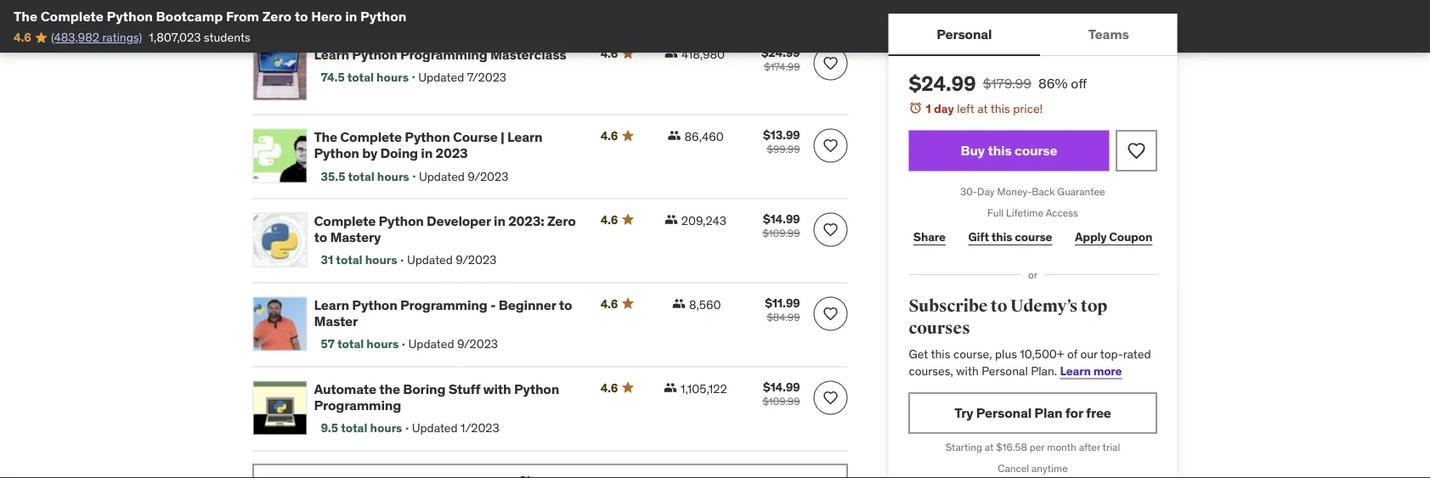 Task type: describe. For each thing, give the bounding box(es) containing it.
python inside automate the boring stuff with python programming
[[514, 381, 560, 398]]

complete inside complete python developer in 2023: zero to mastery
[[314, 212, 376, 230]]

gift
[[969, 229, 990, 245]]

9/2023 for in
[[456, 253, 497, 268]]

teams
[[1089, 25, 1130, 42]]

$14.99 for complete python developer in 2023: zero to mastery
[[763, 212, 800, 227]]

doing
[[380, 145, 418, 162]]

2023:
[[509, 212, 545, 230]]

$11.99 $84.99
[[765, 296, 800, 324]]

the complete python bootcamp from zero to hero in python
[[14, 7, 407, 25]]

learn python programming masterclass link
[[314, 46, 580, 63]]

updated 9/2023 for python
[[419, 169, 509, 184]]

58 total hours
[[382, 1, 460, 16]]

master
[[314, 313, 358, 330]]

automate the boring stuff with python programming link
[[314, 381, 580, 414]]

add to wishlist image for python
[[823, 390, 840, 407]]

1,807,023 students
[[149, 30, 251, 45]]

updated 7/2023
[[419, 70, 507, 85]]

beginner
[[499, 297, 556, 314]]

the complete python course | learn python by doing in 2023
[[314, 128, 543, 162]]

2 vertical spatial personal
[[977, 405, 1032, 422]]

or
[[1029, 268, 1038, 282]]

xsmall image for the complete python course | learn python by doing in 2023
[[668, 129, 681, 143]]

updated 9/2023 for programming
[[409, 337, 498, 353]]

at inside starting at $16.58 per month after trial cancel anytime
[[985, 441, 994, 454]]

xsmall image for automate the boring stuff with python programming
[[664, 382, 678, 395]]

access
[[1046, 207, 1079, 220]]

masterclass
[[491, 46, 567, 63]]

58
[[382, 1, 396, 16]]

off
[[1072, 74, 1087, 92]]

python up 35.5
[[314, 145, 359, 162]]

stuff
[[449, 381, 480, 398]]

35.5 total hours
[[321, 169, 410, 184]]

automate
[[314, 381, 377, 398]]

programming for masterclass
[[400, 46, 488, 63]]

course
[[453, 128, 498, 146]]

74.5 total hours
[[321, 70, 409, 85]]

mastery
[[330, 229, 381, 246]]

$14.99 $109.99 for zero
[[763, 212, 800, 240]]

learn for learn python programming masterclass
[[314, 46, 349, 63]]

$24.99 for $24.99 $174.99
[[762, 45, 800, 60]]

31 total hours
[[321, 253, 398, 268]]

course,
[[954, 347, 993, 362]]

(483,982
[[51, 30, 99, 45]]

personal inside button
[[937, 25, 993, 42]]

total for automate the boring stuff with python programming
[[341, 421, 368, 437]]

day
[[978, 185, 995, 199]]

$109.99 for python
[[763, 395, 800, 408]]

total for the complete python course | learn python by doing in 2023
[[348, 169, 375, 184]]

udemy's
[[1011, 296, 1078, 317]]

updated for in
[[407, 253, 453, 268]]

4.6 for complete python developer in 2023: zero to mastery
[[601, 212, 618, 228]]

starting at $16.58 per month after trial cancel anytime
[[946, 441, 1121, 475]]

teams button
[[1041, 14, 1178, 54]]

1
[[926, 101, 932, 116]]

get this course, plus 10,500+ of our top-rated courses, with personal plan.
[[909, 347, 1152, 379]]

the
[[379, 381, 400, 398]]

418,980
[[682, 47, 725, 62]]

the complete python course | learn python by doing in 2023 link
[[314, 128, 580, 162]]

|
[[501, 128, 505, 146]]

apply coupon button
[[1071, 220, 1158, 254]]

in inside the complete python course | learn python by doing in 2023
[[421, 145, 433, 162]]

for
[[1066, 405, 1084, 422]]

4.6 for learn python programming masterclass
[[601, 46, 618, 61]]

students
[[204, 30, 251, 45]]

learn more link
[[1061, 363, 1123, 379]]

add to wishlist image for learn python programming masterclass
[[823, 55, 840, 72]]

hours for -
[[367, 337, 399, 353]]

hours up learn python programming masterclass link
[[428, 1, 460, 16]]

subscribe
[[909, 296, 988, 317]]

add to wishlist image for learn
[[823, 138, 840, 155]]

subscribe to udemy's top courses
[[909, 296, 1108, 339]]

0 horizontal spatial in
[[345, 7, 357, 25]]

python left course
[[405, 128, 450, 146]]

total right 58
[[399, 1, 425, 16]]

zero for from
[[262, 7, 292, 25]]

-
[[491, 297, 496, 314]]

learn more
[[1061, 363, 1123, 379]]

courses,
[[909, 363, 954, 379]]

57
[[321, 337, 335, 353]]

complete for the complete python course | learn python by doing in 2023
[[340, 128, 402, 146]]

starting
[[946, 441, 983, 454]]

updated for course
[[419, 169, 465, 184]]

per
[[1030, 441, 1045, 454]]

left
[[957, 101, 975, 116]]

gift this course
[[969, 229, 1053, 245]]

xsmall image for learn python programming - beginner to master
[[672, 297, 686, 311]]

learn python programming - beginner to master
[[314, 297, 572, 330]]

9.5
[[321, 421, 338, 437]]

get
[[909, 347, 929, 362]]

this for get
[[931, 347, 951, 362]]

plan.
[[1031, 363, 1058, 379]]

tab list containing personal
[[889, 14, 1178, 56]]

month
[[1048, 441, 1077, 454]]

this down $24.99 $179.99 86% off
[[991, 101, 1011, 116]]

the for the complete python bootcamp from zero to hero in python
[[14, 7, 37, 25]]

automate the boring stuff with python programming
[[314, 381, 560, 414]]

$14.99 for automate the boring stuff with python programming
[[763, 380, 800, 395]]

cancel
[[998, 462, 1030, 475]]

total for learn python programming masterclass
[[348, 70, 374, 85]]

with inside automate the boring stuff with python programming
[[483, 381, 511, 398]]

with inside get this course, plus 10,500+ of our top-rated courses, with personal plan.
[[957, 363, 979, 379]]

$24.99 $174.99
[[762, 45, 800, 73]]

0 vertical spatial at
[[978, 101, 988, 116]]

learn inside the complete python course | learn python by doing in 2023
[[508, 128, 543, 146]]

35.5
[[321, 169, 345, 184]]

developer
[[427, 212, 491, 230]]

by
[[362, 145, 378, 162]]

course for buy this course
[[1015, 142, 1058, 159]]

price!
[[1014, 101, 1043, 116]]

updated for -
[[409, 337, 454, 353]]

more
[[1094, 363, 1123, 379]]

plus
[[995, 347, 1018, 362]]

7/2023
[[467, 70, 507, 85]]



Task type: vqa. For each thing, say whether or not it's contained in the screenshot.


Task type: locate. For each thing, give the bounding box(es) containing it.
0 vertical spatial personal
[[937, 25, 993, 42]]

1 vertical spatial $14.99 $109.99
[[763, 380, 800, 408]]

this up courses,
[[931, 347, 951, 362]]

python inside complete python developer in 2023: zero to mastery
[[379, 212, 424, 230]]

2 vertical spatial complete
[[314, 212, 376, 230]]

programming
[[400, 46, 488, 63], [400, 297, 488, 314], [314, 397, 401, 414]]

this
[[991, 101, 1011, 116], [988, 142, 1012, 159], [992, 229, 1013, 245], [931, 347, 951, 362]]

total right 57
[[338, 337, 364, 353]]

9/2023
[[468, 169, 509, 184], [456, 253, 497, 268], [457, 337, 498, 353]]

1 horizontal spatial with
[[957, 363, 979, 379]]

programming for -
[[400, 297, 488, 314]]

to up the 31
[[314, 229, 327, 246]]

total down by
[[348, 169, 375, 184]]

in right hero
[[345, 7, 357, 25]]

1 vertical spatial in
[[421, 145, 433, 162]]

$13.99
[[764, 127, 800, 143]]

to inside subscribe to udemy's top courses
[[991, 296, 1008, 317]]

total for complete python developer in 2023: zero to mastery
[[336, 253, 363, 268]]

1 vertical spatial complete
[[340, 128, 402, 146]]

$174.99
[[764, 60, 800, 73]]

to inside complete python developer in 2023: zero to mastery
[[314, 229, 327, 246]]

bootcamp
[[156, 7, 223, 25]]

share
[[914, 229, 946, 245]]

1 vertical spatial personal
[[982, 363, 1029, 379]]

2 $14.99 from the top
[[763, 380, 800, 395]]

top
[[1081, 296, 1108, 317]]

1 vertical spatial updated 9/2023
[[407, 253, 497, 268]]

to left hero
[[295, 7, 308, 25]]

xsmall image for complete python developer in 2023: zero to mastery
[[665, 213, 678, 227]]

updated for masterclass
[[419, 70, 464, 85]]

try personal plan for free
[[955, 405, 1112, 422]]

$14.99 $109.99
[[763, 212, 800, 240], [763, 380, 800, 408]]

python up 57 total hours
[[352, 297, 398, 314]]

full
[[988, 207, 1004, 220]]

complete for the complete python bootcamp from zero to hero in python
[[40, 7, 104, 25]]

python right stuff
[[514, 381, 560, 398]]

to right beginner
[[559, 297, 572, 314]]

1 vertical spatial xsmall image
[[672, 297, 686, 311]]

9/2023 for -
[[457, 337, 498, 353]]

1 horizontal spatial the
[[314, 128, 337, 146]]

top-
[[1101, 347, 1124, 362]]

$14.99 down $99.99
[[763, 212, 800, 227]]

$14.99 $109.99 for python
[[763, 380, 800, 408]]

in inside complete python developer in 2023: zero to mastery
[[494, 212, 506, 230]]

$24.99 $179.99 86% off
[[909, 71, 1087, 96]]

0 vertical spatial $14.99 $109.99
[[763, 212, 800, 240]]

python right hero
[[360, 7, 407, 25]]

8,560
[[689, 298, 721, 313]]

total
[[399, 1, 425, 16], [348, 70, 374, 85], [348, 169, 375, 184], [336, 253, 363, 268], [338, 337, 364, 353], [341, 421, 368, 437]]

0 horizontal spatial zero
[[262, 7, 292, 25]]

xsmall image left 418,980 on the top of the page
[[665, 47, 678, 60]]

2 $14.99 $109.99 from the top
[[763, 380, 800, 408]]

9/2023 down complete python developer in 2023: zero to mastery link
[[456, 253, 497, 268]]

rated
[[1124, 347, 1152, 362]]

zero right 2023: at the left of page
[[547, 212, 576, 230]]

0 horizontal spatial the
[[14, 7, 37, 25]]

4.6
[[14, 30, 31, 45], [601, 46, 618, 61], [601, 128, 618, 144], [601, 212, 618, 228], [601, 297, 618, 312], [601, 381, 618, 396]]

$109.99 up the $11.99
[[763, 227, 800, 240]]

course down lifetime
[[1015, 229, 1053, 245]]

apply coupon
[[1076, 229, 1153, 245]]

$16.58
[[997, 441, 1028, 454]]

learn for learn python programming - beginner to master
[[314, 297, 349, 314]]

hours down the doing
[[377, 169, 410, 184]]

0 vertical spatial 9/2023
[[468, 169, 509, 184]]

30-day money-back guarantee full lifetime access
[[961, 185, 1106, 220]]

python down 35.5 total hours
[[379, 212, 424, 230]]

complete
[[40, 7, 104, 25], [340, 128, 402, 146], [314, 212, 376, 230]]

zero for 2023:
[[547, 212, 576, 230]]

1 $14.99 $109.99 from the top
[[763, 212, 800, 240]]

free
[[1087, 405, 1112, 422]]

hours for course
[[377, 169, 410, 184]]

buy this course
[[961, 142, 1058, 159]]

1 vertical spatial the
[[314, 128, 337, 146]]

0 horizontal spatial $24.99
[[762, 45, 800, 60]]

hours down the
[[370, 421, 402, 437]]

$24.99 right 418,980 on the top of the page
[[762, 45, 800, 60]]

4.6 for the complete python course | learn python by doing in 2023
[[601, 128, 618, 144]]

programming inside automate the boring stuff with python programming
[[314, 397, 401, 414]]

86%
[[1039, 74, 1068, 92]]

programming inside learn python programming - beginner to master
[[400, 297, 488, 314]]

0 vertical spatial updated 9/2023
[[419, 169, 509, 184]]

30-
[[961, 185, 978, 199]]

learn up 57
[[314, 297, 349, 314]]

1,105,122
[[681, 382, 727, 397]]

with right stuff
[[483, 381, 511, 398]]

updated down learn python programming - beginner to master
[[409, 337, 454, 353]]

hours for in
[[365, 253, 398, 268]]

updated 9/2023
[[419, 169, 509, 184], [407, 253, 497, 268], [409, 337, 498, 353]]

updated down automate the boring stuff with python programming
[[412, 421, 458, 437]]

$109.99 for zero
[[763, 227, 800, 240]]

alarm image
[[909, 101, 923, 115]]

2 vertical spatial updated 9/2023
[[409, 337, 498, 353]]

total right the 31
[[336, 253, 363, 268]]

hours for stuff
[[370, 421, 402, 437]]

2 horizontal spatial in
[[494, 212, 506, 230]]

0 vertical spatial xsmall image
[[668, 129, 681, 143]]

1 vertical spatial $109.99
[[763, 395, 800, 408]]

0 vertical spatial programming
[[400, 46, 488, 63]]

the inside the complete python course | learn python by doing in 2023
[[314, 128, 337, 146]]

this for buy
[[988, 142, 1012, 159]]

learn up '74.5' at the left top of page
[[314, 46, 349, 63]]

2 $109.99 from the top
[[763, 395, 800, 408]]

total right '74.5' at the left top of page
[[348, 70, 374, 85]]

1 vertical spatial $24.99
[[909, 71, 977, 96]]

$84.99
[[767, 311, 800, 324]]

0 vertical spatial $14.99
[[763, 212, 800, 227]]

2 add to wishlist image from the top
[[823, 222, 840, 239]]

total for learn python programming - beginner to master
[[338, 337, 364, 353]]

209,243
[[682, 214, 727, 229]]

python up ratings) at top
[[107, 7, 153, 25]]

hours down mastery
[[365, 253, 398, 268]]

$14.99 $109.99 down $99.99
[[763, 212, 800, 240]]

this inside get this course, plus 10,500+ of our top-rated courses, with personal plan.
[[931, 347, 951, 362]]

2 vertical spatial programming
[[314, 397, 401, 414]]

this right gift
[[992, 229, 1013, 245]]

updated
[[419, 70, 464, 85], [419, 169, 465, 184], [407, 253, 453, 268], [409, 337, 454, 353], [412, 421, 458, 437]]

1,807,023
[[149, 30, 201, 45]]

0 vertical spatial zero
[[262, 7, 292, 25]]

(483,982 ratings)
[[51, 30, 142, 45]]

of
[[1068, 347, 1078, 362]]

course inside "button"
[[1015, 142, 1058, 159]]

to inside learn python programming - beginner to master
[[559, 297, 572, 314]]

4.6 for automate the boring stuff with python programming
[[601, 381, 618, 396]]

add to wishlist image for to
[[823, 306, 840, 323]]

9.5 total hours
[[321, 421, 402, 437]]

57 total hours
[[321, 337, 399, 353]]

courses
[[909, 318, 971, 339]]

at left $16.58
[[985, 441, 994, 454]]

$14.99 $109.99 down $84.99
[[763, 380, 800, 408]]

$179.99
[[983, 74, 1032, 92]]

$24.99 up day
[[909, 71, 977, 96]]

xsmall image for learn python programming masterclass
[[665, 47, 678, 60]]

learn down of
[[1061, 363, 1091, 379]]

python inside learn python programming - beginner to master
[[352, 297, 398, 314]]

2 vertical spatial xsmall image
[[664, 382, 678, 395]]

this for gift
[[992, 229, 1013, 245]]

programming up updated 7/2023 on the left of page
[[400, 46, 488, 63]]

4.6 for learn python programming - beginner to master
[[601, 297, 618, 312]]

10,500+
[[1021, 347, 1065, 362]]

personal up $16.58
[[977, 405, 1032, 422]]

personal down plus
[[982, 363, 1029, 379]]

0 vertical spatial the
[[14, 7, 37, 25]]

to left udemy's
[[991, 296, 1008, 317]]

personal
[[937, 25, 993, 42], [982, 363, 1029, 379], [977, 405, 1032, 422]]

learn python programming - beginner to master link
[[314, 297, 580, 330]]

at
[[978, 101, 988, 116], [985, 441, 994, 454]]

1 vertical spatial course
[[1015, 229, 1053, 245]]

9/2023 for course
[[468, 169, 509, 184]]

0 horizontal spatial with
[[483, 381, 511, 398]]

apply
[[1076, 229, 1107, 245]]

hours up the
[[367, 337, 399, 353]]

updated 9/2023 down "learn python programming - beginner to master" link
[[409, 337, 498, 353]]

with down course,
[[957, 363, 979, 379]]

add to wishlist image for complete python developer in 2023: zero to mastery
[[823, 222, 840, 239]]

from
[[226, 7, 259, 25]]

1 vertical spatial zero
[[547, 212, 576, 230]]

complete inside the complete python course | learn python by doing in 2023
[[340, 128, 402, 146]]

hours for masterclass
[[377, 70, 409, 85]]

updated down complete python developer in 2023: zero to mastery
[[407, 253, 453, 268]]

0 vertical spatial complete
[[40, 7, 104, 25]]

0 vertical spatial $24.99
[[762, 45, 800, 60]]

$109.99 right the 1,105,122
[[763, 395, 800, 408]]

xsmall image
[[668, 129, 681, 143], [665, 213, 678, 227]]

1 vertical spatial with
[[483, 381, 511, 398]]

course up back
[[1015, 142, 1058, 159]]

1 horizontal spatial zero
[[547, 212, 576, 230]]

ratings)
[[102, 30, 142, 45]]

complete python developer in 2023: zero to mastery link
[[314, 212, 580, 246]]

add to wishlist image
[[823, 138, 840, 155], [1127, 141, 1147, 161], [823, 306, 840, 323], [823, 390, 840, 407]]

2 vertical spatial 9/2023
[[457, 337, 498, 353]]

xsmall image left the 1,105,122
[[664, 382, 678, 395]]

1 vertical spatial $14.99
[[763, 380, 800, 395]]

this inside "button"
[[988, 142, 1012, 159]]

complete python developer in 2023: zero to mastery
[[314, 212, 576, 246]]

updated 9/2023 down 2023
[[419, 169, 509, 184]]

0 vertical spatial add to wishlist image
[[823, 55, 840, 72]]

programming up 9.5 total hours
[[314, 397, 401, 414]]

at right "left"
[[978, 101, 988, 116]]

1 vertical spatial xsmall image
[[665, 213, 678, 227]]

try
[[955, 405, 974, 422]]

trial
[[1103, 441, 1121, 454]]

1 day left at this price!
[[926, 101, 1043, 116]]

xsmall image left 209,243
[[665, 213, 678, 227]]

personal up $24.99 $179.99 86% off
[[937, 25, 993, 42]]

the for the complete python course | learn python by doing in 2023
[[314, 128, 337, 146]]

zero inside complete python developer in 2023: zero to mastery
[[547, 212, 576, 230]]

1 $14.99 from the top
[[763, 212, 800, 227]]

share button
[[909, 220, 951, 254]]

updated down learn python programming masterclass
[[419, 70, 464, 85]]

$24.99 for $24.99 $179.99 86% off
[[909, 71, 977, 96]]

complete up 35.5 total hours
[[340, 128, 402, 146]]

updated for stuff
[[412, 421, 458, 437]]

hero
[[311, 7, 342, 25]]

$14.99 down $84.99
[[763, 380, 800, 395]]

0 vertical spatial with
[[957, 363, 979, 379]]

in left 2023: at the left of page
[[494, 212, 506, 230]]

0 vertical spatial xsmall image
[[665, 47, 678, 60]]

1/2023
[[461, 421, 500, 437]]

1 vertical spatial add to wishlist image
[[823, 222, 840, 239]]

$99.99
[[767, 143, 800, 156]]

1 add to wishlist image from the top
[[823, 55, 840, 72]]

day
[[934, 101, 955, 116]]

1 horizontal spatial $24.99
[[909, 71, 977, 96]]

9/2023 down -
[[457, 337, 498, 353]]

python
[[107, 7, 153, 25], [360, 7, 407, 25], [352, 46, 398, 63], [405, 128, 450, 146], [314, 145, 359, 162], [379, 212, 424, 230], [352, 297, 398, 314], [514, 381, 560, 398]]

0 vertical spatial course
[[1015, 142, 1058, 159]]

1 vertical spatial programming
[[400, 297, 488, 314]]

0 vertical spatial $109.99
[[763, 227, 800, 240]]

total right 9.5
[[341, 421, 368, 437]]

hours
[[428, 1, 460, 16], [377, 70, 409, 85], [377, 169, 410, 184], [365, 253, 398, 268], [367, 337, 399, 353], [370, 421, 402, 437]]

personal inside get this course, plus 10,500+ of our top-rated courses, with personal plan.
[[982, 363, 1029, 379]]

1 vertical spatial at
[[985, 441, 994, 454]]

0 vertical spatial in
[[345, 7, 357, 25]]

$13.99 $99.99
[[764, 127, 800, 156]]

add to wishlist image
[[823, 55, 840, 72], [823, 222, 840, 239]]

programming left -
[[400, 297, 488, 314]]

9/2023 down course
[[468, 169, 509, 184]]

try personal plan for free link
[[909, 393, 1158, 434]]

python up 74.5 total hours
[[352, 46, 398, 63]]

personal button
[[889, 14, 1041, 54]]

updated down 2023
[[419, 169, 465, 184]]

2 vertical spatial in
[[494, 212, 506, 230]]

complete up 31 total hours
[[314, 212, 376, 230]]

31
[[321, 253, 333, 268]]

learn python programming masterclass
[[314, 46, 567, 63]]

1 horizontal spatial in
[[421, 145, 433, 162]]

xsmall image
[[665, 47, 678, 60], [672, 297, 686, 311], [664, 382, 678, 395]]

$11.99
[[765, 296, 800, 311]]

hours down learn python programming masterclass
[[377, 70, 409, 85]]

this right buy
[[988, 142, 1012, 159]]

1 vertical spatial 9/2023
[[456, 253, 497, 268]]

zero right the from
[[262, 7, 292, 25]]

tab list
[[889, 14, 1178, 56]]

xsmall image left 8,560
[[672, 297, 686, 311]]

learn right the |
[[508, 128, 543, 146]]

coupon
[[1110, 229, 1153, 245]]

updated 9/2023 for developer
[[407, 253, 497, 268]]

in left 2023
[[421, 145, 433, 162]]

1 $109.99 from the top
[[763, 227, 800, 240]]

$24.99
[[762, 45, 800, 60], [909, 71, 977, 96]]

updated 9/2023 down complete python developer in 2023: zero to mastery link
[[407, 253, 497, 268]]

learn inside learn python programming - beginner to master
[[314, 297, 349, 314]]

complete up (483,982
[[40, 7, 104, 25]]

gift this course link
[[964, 220, 1057, 254]]

learn for learn more
[[1061, 363, 1091, 379]]

xsmall image left 86,460
[[668, 129, 681, 143]]

86,460
[[685, 130, 724, 145]]

course for gift this course
[[1015, 229, 1053, 245]]

buy this course button
[[909, 131, 1110, 171]]



